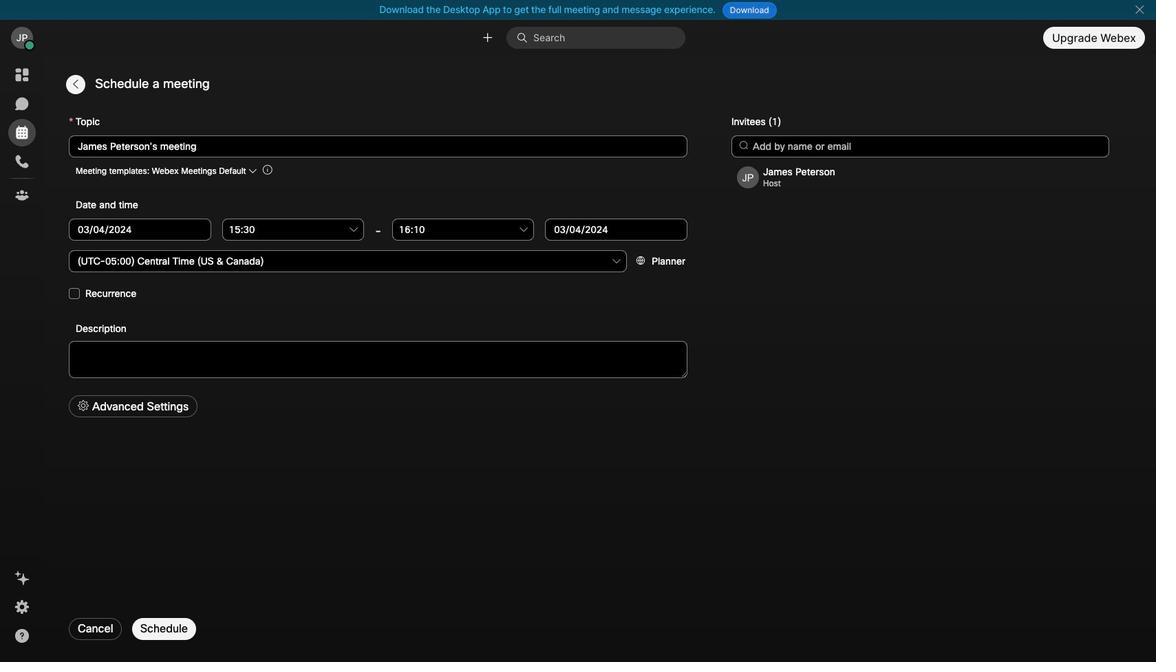 Task type: vqa. For each thing, say whether or not it's contained in the screenshot.
Off Option
no



Task type: locate. For each thing, give the bounding box(es) containing it.
webex tab list
[[8, 61, 36, 209]]

navigation
[[0, 56, 44, 663]]

cancel_16 image
[[1135, 4, 1145, 15]]



